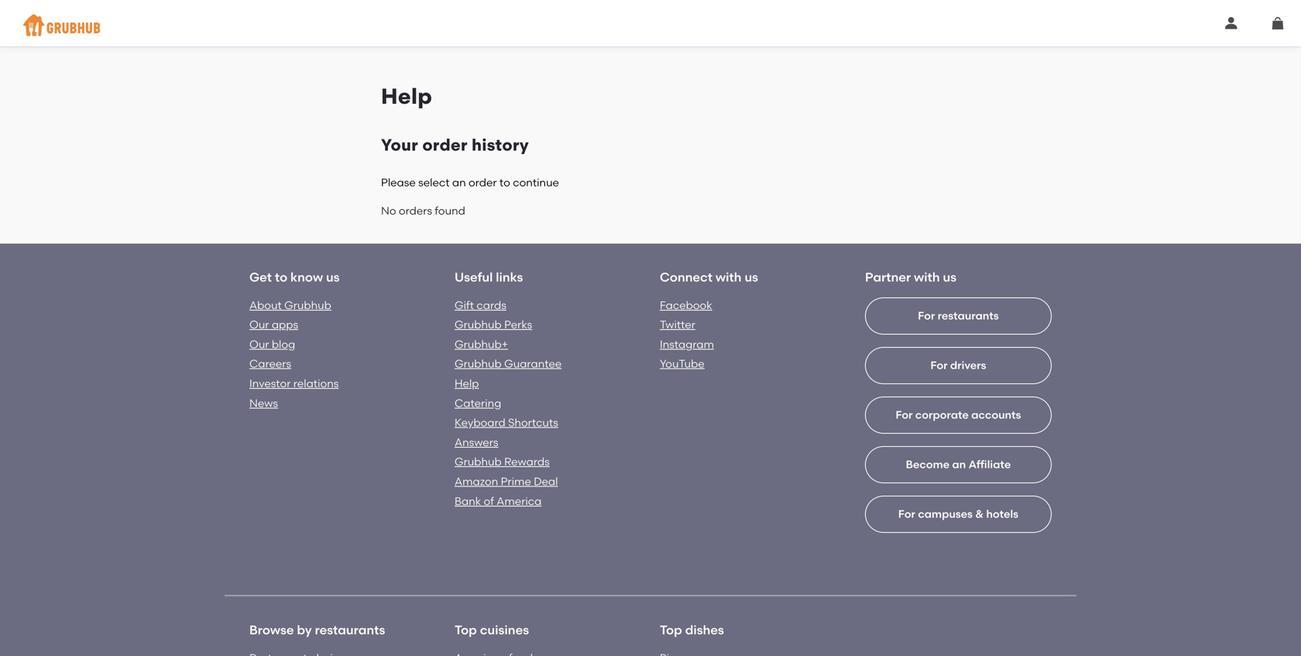 Task type: describe. For each thing, give the bounding box(es) containing it.
grubhub logo image
[[23, 10, 101, 41]]

facebook
[[660, 299, 713, 312]]

cuisines
[[480, 623, 529, 638]]

become
[[906, 458, 950, 471]]

grubhub down gift cards link
[[455, 318, 502, 331]]

prime
[[501, 475, 531, 488]]

2 our from the top
[[250, 338, 269, 351]]

gift
[[455, 299, 474, 312]]

become an affiliate
[[906, 458, 1012, 471]]

small image
[[1272, 17, 1285, 29]]

about grubhub link
[[250, 299, 332, 312]]

deal
[[534, 475, 558, 488]]

gift cards link
[[455, 299, 507, 312]]

restaurants inside 'link'
[[938, 309, 999, 323]]

our                                     blog link
[[250, 338, 295, 351]]

for restaurants link
[[866, 297, 1052, 482]]

catering link
[[455, 397, 502, 410]]

keyboard
[[455, 416, 506, 429]]

useful links
[[455, 270, 523, 285]]

apps
[[272, 318, 298, 331]]

partner
[[866, 270, 911, 285]]

grubhub+ link
[[455, 338, 508, 351]]

for corporate accounts
[[896, 409, 1022, 422]]

0 vertical spatial order
[[423, 135, 468, 155]]

bank of america link
[[455, 495, 542, 508]]

for for for corporate accounts
[[896, 409, 913, 422]]

shortcuts
[[508, 416, 559, 429]]

twitter
[[660, 318, 696, 331]]

corporate
[[916, 409, 969, 422]]

for campuses & hotels
[[899, 508, 1019, 521]]

top cuisines
[[455, 623, 529, 638]]

top dishes
[[660, 623, 724, 638]]

amazon prime deal link
[[455, 475, 558, 488]]

top for top dishes
[[660, 623, 683, 638]]

cards
[[477, 299, 507, 312]]

0 horizontal spatial to
[[275, 270, 288, 285]]

select
[[419, 176, 450, 189]]

for drivers link
[[866, 347, 1052, 531]]

1 horizontal spatial order
[[469, 176, 497, 189]]

grubhub+
[[455, 338, 508, 351]]

grubhub perks link
[[455, 318, 533, 331]]

amazon
[[455, 475, 498, 488]]

bank
[[455, 495, 481, 508]]

help link
[[455, 377, 479, 390]]

get to know us
[[250, 270, 340, 285]]

accounts
[[972, 409, 1022, 422]]

instagram
[[660, 338, 715, 351]]

with for partner
[[914, 270, 941, 285]]

no orders found
[[381, 204, 466, 217]]

1 vertical spatial restaurants
[[315, 623, 385, 638]]

get
[[250, 270, 272, 285]]

news link
[[250, 397, 278, 410]]

drivers
[[951, 359, 987, 372]]

useful
[[455, 270, 493, 285]]

for for for drivers
[[931, 359, 948, 372]]

our apps link
[[250, 318, 298, 331]]

relations
[[294, 377, 339, 390]]

browse
[[250, 623, 294, 638]]



Task type: vqa. For each thing, say whether or not it's contained in the screenshot.
the highest rated
no



Task type: locate. For each thing, give the bounding box(es) containing it.
0 vertical spatial restaurants
[[938, 309, 999, 323]]

grubhub down know
[[285, 299, 332, 312]]

1 horizontal spatial to
[[500, 176, 511, 189]]

continue
[[513, 176, 559, 189]]

campuses
[[919, 508, 973, 521]]

an right select
[[452, 176, 466, 189]]

for inside 'link'
[[919, 309, 936, 323]]

for down partner with us
[[919, 309, 936, 323]]

1 our from the top
[[250, 318, 269, 331]]

facebook twitter instagram youtube
[[660, 299, 715, 371]]

catering
[[455, 397, 502, 410]]

about grubhub our apps our                                     blog careers investor                                     relations news
[[250, 299, 339, 410]]

rewards
[[505, 455, 550, 469]]

connect with us
[[660, 270, 759, 285]]

0 horizontal spatial order
[[423, 135, 468, 155]]

0 horizontal spatial an
[[452, 176, 466, 189]]

with
[[716, 270, 742, 285], [914, 270, 941, 285]]

affiliate
[[969, 458, 1012, 471]]

0 vertical spatial an
[[452, 176, 466, 189]]

careers link
[[250, 357, 291, 371]]

your order history
[[381, 135, 529, 155]]

careers
[[250, 357, 291, 371]]

us right connect
[[745, 270, 759, 285]]

1 horizontal spatial an
[[953, 458, 967, 471]]

to
[[500, 176, 511, 189], [275, 270, 288, 285]]

grubhub
[[285, 299, 332, 312], [455, 318, 502, 331], [455, 357, 502, 371], [455, 455, 502, 469]]

top left dishes
[[660, 623, 683, 638]]

blog
[[272, 338, 295, 351]]

partner with us
[[866, 270, 957, 285]]

guarantee
[[505, 357, 562, 371]]

answers link
[[455, 436, 499, 449]]

0 horizontal spatial help
[[381, 83, 433, 109]]

news
[[250, 397, 278, 410]]

grubhub down grubhub+ link
[[455, 357, 502, 371]]

1 horizontal spatial restaurants
[[938, 309, 999, 323]]

1 vertical spatial our
[[250, 338, 269, 351]]

1 vertical spatial help
[[455, 377, 479, 390]]

for for for restaurants
[[919, 309, 936, 323]]

&
[[976, 508, 984, 521]]

links
[[496, 270, 523, 285]]

0 horizontal spatial with
[[716, 270, 742, 285]]

1 vertical spatial order
[[469, 176, 497, 189]]

order
[[423, 135, 468, 155], [469, 176, 497, 189]]

an left affiliate
[[953, 458, 967, 471]]

your
[[381, 135, 418, 155]]

an
[[452, 176, 466, 189], [953, 458, 967, 471]]

for campuses & hotels link
[[866, 496, 1052, 656]]

0 horizontal spatial us
[[326, 270, 340, 285]]

us right know
[[326, 270, 340, 285]]

dishes
[[686, 623, 724, 638]]

restaurants right by
[[315, 623, 385, 638]]

2 top from the left
[[660, 623, 683, 638]]

order down history
[[469, 176, 497, 189]]

please select an order to continue
[[381, 176, 559, 189]]

no
[[381, 204, 396, 217]]

browse by restaurants
[[250, 623, 385, 638]]

0 horizontal spatial top
[[455, 623, 477, 638]]

2 with from the left
[[914, 270, 941, 285]]

for
[[919, 309, 936, 323], [931, 359, 948, 372], [896, 409, 913, 422], [899, 508, 916, 521]]

for corporate accounts link
[[866, 397, 1052, 581]]

twitter link
[[660, 318, 696, 331]]

1 vertical spatial an
[[953, 458, 967, 471]]

us
[[326, 270, 340, 285], [745, 270, 759, 285], [943, 270, 957, 285]]

for restaurants
[[919, 309, 999, 323]]

of
[[484, 495, 494, 508]]

0 vertical spatial to
[[500, 176, 511, 189]]

for for for campuses & hotels
[[899, 508, 916, 521]]

us up for restaurants in the top right of the page
[[943, 270, 957, 285]]

youtube
[[660, 357, 705, 371]]

grubhub down answers
[[455, 455, 502, 469]]

1 horizontal spatial with
[[914, 270, 941, 285]]

america
[[497, 495, 542, 508]]

with for connect
[[716, 270, 742, 285]]

help inside the gift cards grubhub perks grubhub+ grubhub guarantee help catering keyboard shortcuts answers grubhub rewards amazon prime deal bank of america
[[455, 377, 479, 390]]

0 horizontal spatial restaurants
[[315, 623, 385, 638]]

for left corporate
[[896, 409, 913, 422]]

1 us from the left
[[326, 270, 340, 285]]

history
[[472, 135, 529, 155]]

restaurants up drivers
[[938, 309, 999, 323]]

us for connect with us
[[745, 270, 759, 285]]

1 horizontal spatial us
[[745, 270, 759, 285]]

0 vertical spatial help
[[381, 83, 433, 109]]

1 top from the left
[[455, 623, 477, 638]]

1 horizontal spatial top
[[660, 623, 683, 638]]

with right connect
[[716, 270, 742, 285]]

us for partner with us
[[943, 270, 957, 285]]

to right get
[[275, 270, 288, 285]]

grubhub rewards link
[[455, 455, 550, 469]]

become an affiliate link
[[866, 446, 1052, 631]]

our up careers
[[250, 338, 269, 351]]

youtube link
[[660, 357, 705, 371]]

please
[[381, 176, 416, 189]]

help up your
[[381, 83, 433, 109]]

top left cuisines
[[455, 623, 477, 638]]

connect
[[660, 270, 713, 285]]

gift cards grubhub perks grubhub+ grubhub guarantee help catering keyboard shortcuts answers grubhub rewards amazon prime deal bank of america
[[455, 299, 562, 508]]

2 horizontal spatial us
[[943, 270, 957, 285]]

hotels
[[987, 508, 1019, 521]]

order up select
[[423, 135, 468, 155]]

1 horizontal spatial help
[[455, 377, 479, 390]]

orders
[[399, 204, 432, 217]]

with right partner
[[914, 270, 941, 285]]

help up catering
[[455, 377, 479, 390]]

perks
[[505, 318, 533, 331]]

3 us from the left
[[943, 270, 957, 285]]

investor
[[250, 377, 291, 390]]

top for top cuisines
[[455, 623, 477, 638]]

2 us from the left
[[745, 270, 759, 285]]

know
[[291, 270, 323, 285]]

1 with from the left
[[716, 270, 742, 285]]

about
[[250, 299, 282, 312]]

our
[[250, 318, 269, 331], [250, 338, 269, 351]]

to left continue
[[500, 176, 511, 189]]

answers
[[455, 436, 499, 449]]

by
[[297, 623, 312, 638]]

help
[[381, 83, 433, 109], [455, 377, 479, 390]]

facebook link
[[660, 299, 713, 312]]

for left campuses
[[899, 508, 916, 521]]

for drivers
[[931, 359, 987, 372]]

grubhub guarantee link
[[455, 357, 562, 371]]

investor                                     relations link
[[250, 377, 339, 390]]

our down 'about'
[[250, 318, 269, 331]]

keyboard shortcuts link
[[455, 416, 559, 429]]

found
[[435, 204, 466, 217]]

0 vertical spatial our
[[250, 318, 269, 331]]

small image
[[1226, 17, 1238, 29]]

for left drivers
[[931, 359, 948, 372]]

1 vertical spatial to
[[275, 270, 288, 285]]

grubhub inside about grubhub our apps our                                     blog careers investor                                     relations news
[[285, 299, 332, 312]]

instagram link
[[660, 338, 715, 351]]



